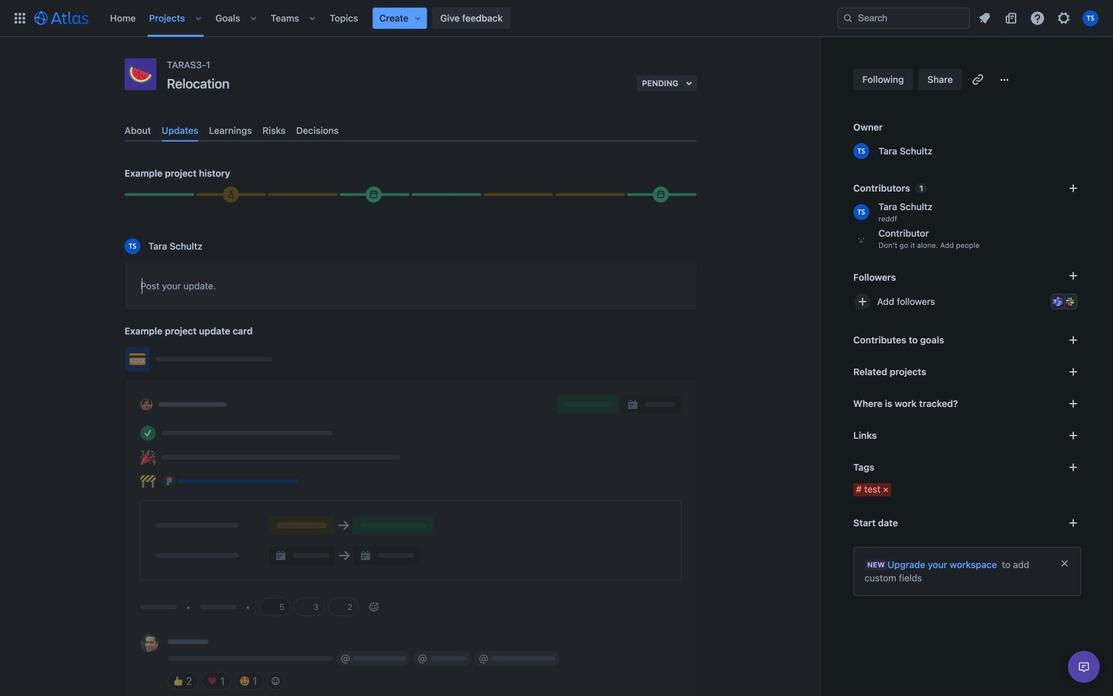 Task type: describe. For each thing, give the bounding box(es) containing it.
add related project image
[[1066, 364, 1082, 380]]

close banner image
[[1060, 558, 1071, 569]]

slack logo showing nan channels are connected to this project image
[[1065, 296, 1076, 307]]

msteams logo showing  channels are connected to this project image
[[1053, 296, 1064, 307]]

add work tracking links image
[[1066, 396, 1082, 412]]

search image
[[843, 13, 854, 24]]

set start date image
[[1066, 515, 1082, 531]]

add goals image
[[1066, 332, 1082, 348]]

Main content area, start typing to enter text. text field
[[141, 278, 681, 299]]

close tag image
[[881, 485, 892, 495]]

top element
[[8, 0, 838, 37]]

open intercom messenger image
[[1076, 659, 1092, 675]]

switch to... image
[[12, 10, 28, 26]]



Task type: vqa. For each thing, say whether or not it's contained in the screenshot.
SEARCH FOR PEOPLE AND TEAMS Field
no



Task type: locate. For each thing, give the bounding box(es) containing it.
add link image
[[1066, 428, 1082, 443]]

account image
[[1083, 10, 1099, 26]]

add follower image
[[855, 294, 871, 310]]

add tag image
[[1066, 459, 1082, 475]]

None search field
[[838, 8, 970, 29]]

add a follower image
[[1066, 268, 1082, 284]]

notifications image
[[977, 10, 993, 26]]

add team or contributors image
[[1066, 180, 1082, 196]]

banner
[[0, 0, 1114, 37]]

help image
[[1030, 10, 1046, 26]]

settings image
[[1057, 10, 1073, 26]]

Search field
[[838, 8, 970, 29]]

tab list
[[119, 120, 703, 142]]



